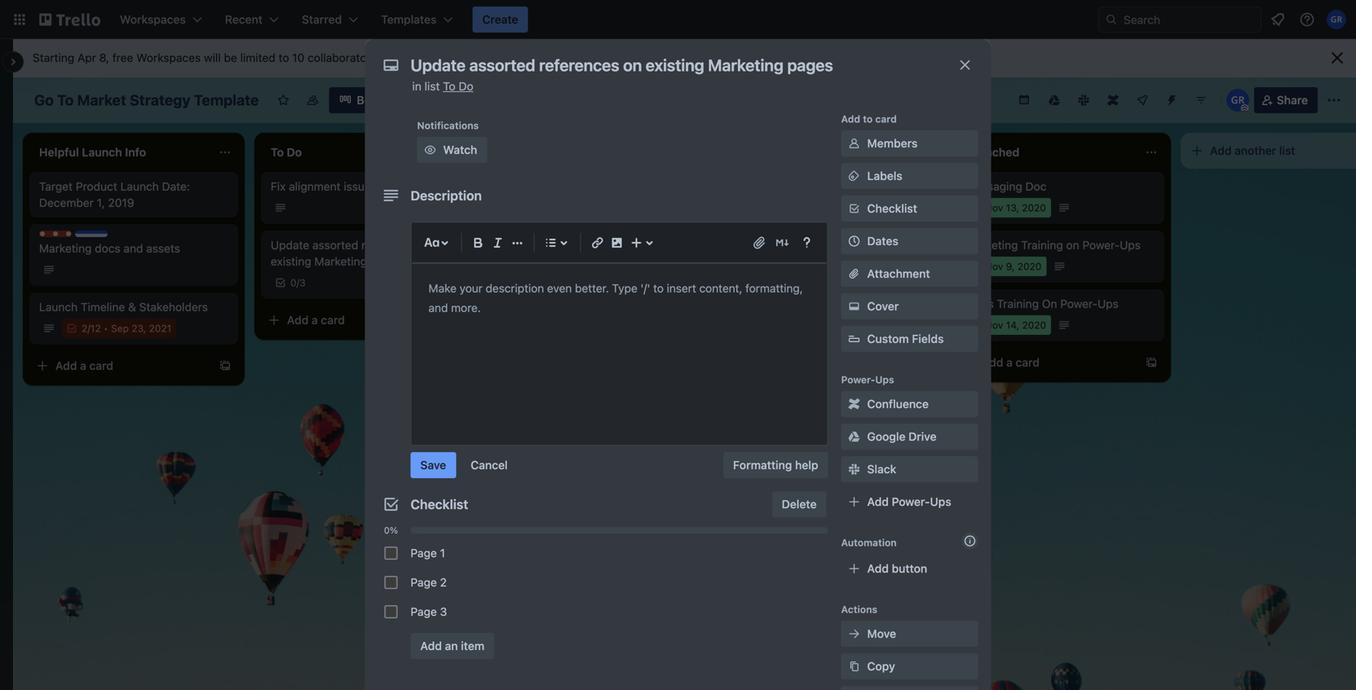 Task type: locate. For each thing, give the bounding box(es) containing it.
1 horizontal spatial 3
[[440, 606, 447, 619]]

page
[[411, 547, 437, 560], [411, 576, 437, 590], [411, 606, 437, 619]]

update
[[271, 239, 309, 252]]

page down page 1 on the bottom of the page
[[411, 576, 437, 590]]

create from template… image
[[219, 360, 232, 373]]

2020 inside nov 13, 2020 checkbox
[[1022, 202, 1046, 214]]

sm image inside watch button
[[422, 142, 438, 158]]

checklist down labels
[[867, 202, 917, 215]]

training up the nov 14, 2020
[[997, 297, 1039, 311]]

marketing training on power-ups
[[966, 239, 1141, 252]]

about
[[446, 51, 476, 64]]

0 vertical spatial nov
[[985, 202, 1003, 214]]

0 horizontal spatial on
[[374, 180, 387, 193]]

primary element
[[0, 0, 1356, 39]]

10
[[292, 51, 304, 64]]

checklist inside checklist button
[[867, 202, 917, 215]]

0 vertical spatial checklist
[[867, 202, 917, 215]]

in-
[[734, 297, 749, 311]]

marketing training on power-ups link
[[966, 237, 1155, 254]]

launch left timeline
[[39, 301, 78, 314]]

1 horizontal spatial checklist
[[867, 202, 917, 215]]

0 notifications image
[[1268, 10, 1288, 29]]

delete
[[782, 498, 817, 511]]

3 page from the top
[[411, 606, 437, 619]]

add power-ups link
[[841, 489, 978, 515]]

/pricing
[[390, 180, 430, 193]]

1 horizontal spatial list
[[1279, 144, 1295, 157]]

learn more about collaborator limits link
[[383, 51, 573, 64]]

on for references
[[421, 239, 434, 252]]

0 horizontal spatial /
[[87, 323, 90, 334]]

card down •
[[89, 359, 113, 373]]

color: blue, title: none image
[[75, 231, 108, 237]]

1 nov from the top
[[985, 202, 1003, 214]]

in-app announcement
[[734, 297, 853, 311]]

•
[[104, 323, 108, 334]]

list right in
[[425, 80, 440, 93]]

apr
[[77, 51, 96, 64]]

0 vertical spatial page
[[411, 547, 437, 560]]

launch inside target product launch date: december 1, 2019
[[120, 180, 159, 193]]

show menu image
[[1326, 92, 1342, 108]]

2020 right 9,
[[1018, 261, 1042, 272]]

1 vertical spatial /
[[87, 323, 90, 334]]

0 vertical spatial launch
[[120, 180, 159, 193]]

0 horizontal spatial marketing
[[39, 242, 92, 255]]

go
[[34, 91, 54, 109]]

1 vertical spatial 3
[[440, 606, 447, 619]]

0 horizontal spatial launch
[[39, 301, 78, 314]]

nov inside option
[[985, 320, 1003, 331]]

pages
[[370, 255, 402, 268]]

on left edit card icon on the top left of the page
[[421, 239, 434, 252]]

2 sm image from the top
[[846, 396, 862, 413]]

timeline
[[81, 301, 125, 314]]

on down 'messaging doc' link
[[1066, 239, 1079, 252]]

1 vertical spatial 2
[[440, 576, 447, 590]]

sm image left labels
[[846, 168, 862, 184]]

nov inside checkbox
[[985, 202, 1003, 214]]

training
[[1021, 239, 1063, 252], [997, 297, 1039, 311]]

Jul 19, 2020 checkbox
[[734, 257, 815, 276]]

actions
[[841, 604, 878, 616]]

add a card right "italic ⌘i" "icon"
[[519, 232, 576, 245]]

0 horizontal spatial to
[[57, 91, 74, 109]]

1 page from the top
[[411, 547, 437, 560]]

announcement
[[795, 239, 875, 252], [773, 297, 853, 311]]

power- down 'messaging doc' link
[[1083, 239, 1120, 252]]

1 vertical spatial checklist
[[411, 497, 468, 513]]

2 left 12 at the left top of the page
[[82, 323, 87, 334]]

dates
[[867, 234, 899, 248]]

will
[[204, 51, 221, 64]]

to right 'go'
[[57, 91, 74, 109]]

template
[[194, 91, 259, 109]]

on
[[374, 180, 387, 193], [421, 239, 434, 252], [1066, 239, 1079, 252]]

a down nov 14, 2020 option
[[1006, 356, 1013, 369]]

another
[[1235, 144, 1276, 157]]

0 vertical spatial /
[[296, 277, 299, 289]]

nov 9, 2020
[[985, 261, 1042, 272]]

starting
[[33, 51, 74, 64]]

0 vertical spatial to
[[279, 51, 289, 64]]

power-
[[1083, 239, 1120, 252], [1060, 297, 1098, 311], [841, 374, 875, 386], [892, 495, 930, 509]]

sm image left "cover"
[[846, 298, 862, 315]]

Search field
[[1118, 7, 1261, 32]]

checklist down the save button
[[411, 497, 468, 513]]

cancel button
[[461, 453, 518, 479]]

update assorted references on existing marketing pages
[[271, 239, 434, 268]]

sm image left watch
[[422, 142, 438, 158]]

share button
[[1254, 87, 1318, 113]]

sm image inside copy link
[[846, 659, 862, 675]]

0 vertical spatial training
[[1021, 239, 1063, 252]]

1 horizontal spatial on
[[421, 239, 434, 252]]

0 vertical spatial 3
[[299, 277, 306, 289]]

sm image down actions
[[846, 626, 862, 643]]

free
[[112, 51, 133, 64]]

cover
[[867, 300, 899, 313]]

nov left 14, at the top
[[985, 320, 1003, 331]]

labels link
[[841, 163, 978, 189]]

sm image down add to card
[[846, 135, 862, 152]]

board link
[[329, 87, 398, 113]]

training up nov 9, 2020
[[1021, 239, 1063, 252]]

2020 inside nov 9, 2020 checkbox
[[1018, 261, 1042, 272]]

1 vertical spatial to
[[863, 113, 873, 125]]

checklist group
[[378, 539, 828, 627]]

19,
[[770, 261, 783, 272]]

greg robinson (gregrobinson96) image
[[1327, 10, 1346, 29]]

sm image inside move link
[[846, 626, 862, 643]]

jul 19, 2020
[[754, 261, 810, 272]]

page for page 2
[[411, 576, 437, 590]]

confluence
[[867, 398, 929, 411]]

fix alignment issue on /pricing link
[[271, 179, 460, 195]]

formatting help link
[[723, 453, 828, 479]]

link image
[[588, 233, 607, 253]]

2 inside checklist group
[[440, 576, 447, 590]]

2 page from the top
[[411, 576, 437, 590]]

0 horizontal spatial list
[[425, 80, 440, 93]]

to left '10'
[[279, 51, 289, 64]]

sm image
[[846, 298, 862, 315], [846, 396, 862, 413], [846, 429, 862, 445], [846, 462, 862, 478], [846, 659, 862, 675]]

list right another
[[1279, 144, 1295, 157]]

2 vertical spatial nov
[[985, 320, 1003, 331]]

1 horizontal spatial 2
[[440, 576, 447, 590]]

2 / 12 • sep 23, 2021
[[82, 323, 171, 334]]

2 horizontal spatial marketing
[[966, 239, 1018, 252]]

card up members at the right top of page
[[875, 113, 897, 125]]

nov inside checkbox
[[985, 261, 1003, 272]]

sm image inside cover link
[[846, 298, 862, 315]]

sm image left slack
[[846, 462, 862, 478]]

sm image for move
[[846, 626, 862, 643]]

add a card down 12 at the left top of the page
[[55, 359, 113, 373]]

sep
[[111, 323, 129, 334]]

formatting help
[[733, 459, 818, 472]]

stakeholders
[[139, 301, 208, 314]]

3 inside checklist group
[[440, 606, 447, 619]]

google
[[867, 430, 906, 444]]

sm image left copy
[[846, 659, 862, 675]]

0 vertical spatial announcement
[[795, 239, 875, 252]]

2020 inside jul 19, 2020 checkbox
[[786, 261, 810, 272]]

be
[[224, 51, 237, 64]]

sm image down power-ups
[[846, 396, 862, 413]]

page for page 1
[[411, 547, 437, 560]]

2 down 1
[[440, 576, 447, 590]]

sm image
[[846, 135, 862, 152], [422, 142, 438, 158], [846, 168, 862, 184], [846, 626, 862, 643]]

sm image inside the labels 'link'
[[846, 168, 862, 184]]

add a card
[[519, 232, 576, 245], [287, 314, 345, 327], [982, 356, 1040, 369], [55, 359, 113, 373]]

sm image for google drive
[[846, 429, 862, 445]]

Nov 14, 2020 checkbox
[[966, 316, 1051, 335]]

members link
[[841, 130, 978, 157]]

card down update assorted references on existing marketing pages
[[321, 314, 345, 327]]

to inside board name text field
[[57, 91, 74, 109]]

0 horizontal spatial to
[[279, 51, 289, 64]]

launch up 2019
[[120, 180, 159, 193]]

to
[[443, 80, 456, 93], [57, 91, 74, 109]]

1 vertical spatial list
[[1279, 144, 1295, 157]]

5 sm image from the top
[[846, 659, 862, 675]]

2 nov from the top
[[985, 261, 1003, 272]]

to left do
[[443, 80, 456, 93]]

checklist button
[[841, 196, 978, 222]]

color: red, title: none image
[[39, 231, 72, 237]]

fix alignment issue on /pricing
[[271, 180, 430, 193]]

2020 inside nov 14, 2020 option
[[1022, 320, 1046, 331]]

marketing down "color: red, title: none" image
[[39, 242, 92, 255]]

doc
[[1026, 180, 1047, 193]]

1 horizontal spatial marketing
[[314, 255, 367, 268]]

1 horizontal spatial launch
[[120, 180, 159, 193]]

2020 for blog
[[786, 261, 810, 272]]

custom
[[867, 332, 909, 346]]

marketing for marketing docs and assets
[[39, 242, 92, 255]]

1 vertical spatial nov
[[985, 261, 1003, 272]]

nov left 13,
[[985, 202, 1003, 214]]

sm image for watch
[[422, 142, 438, 158]]

move
[[867, 628, 896, 641]]

power- down slack
[[892, 495, 930, 509]]

announcement down jul 19, 2020
[[773, 297, 853, 311]]

3 down page 2
[[440, 606, 447, 619]]

power- right on
[[1060, 297, 1098, 311]]

2019
[[108, 196, 134, 210]]

/ down existing
[[296, 277, 299, 289]]

fields
[[912, 332, 944, 346]]

save button
[[411, 453, 456, 479]]

list
[[425, 80, 440, 93], [1279, 144, 1295, 157]]

1 horizontal spatial to
[[443, 80, 456, 93]]

3 sm image from the top
[[846, 429, 862, 445]]

starting apr 8, free workspaces will be limited to 10 collaborators. learn more about collaborator limits
[[33, 51, 573, 64]]

1 horizontal spatial to
[[863, 113, 873, 125]]

add button button
[[841, 556, 978, 582]]

0 vertical spatial 2
[[82, 323, 87, 334]]

nov left 9,
[[985, 261, 1003, 272]]

/ for 2
[[87, 323, 90, 334]]

0 horizontal spatial checklist
[[411, 497, 468, 513]]

on right "issue"
[[374, 180, 387, 193]]

list inside button
[[1279, 144, 1295, 157]]

update assorted references on existing marketing pages link
[[271, 237, 460, 270]]

marketing down assorted
[[314, 255, 367, 268]]

1 vertical spatial training
[[997, 297, 1039, 311]]

1 horizontal spatial /
[[296, 277, 299, 289]]

calendar power-up image
[[1018, 93, 1031, 106]]

on inside update assorted references on existing marketing pages
[[421, 239, 434, 252]]

and
[[124, 242, 143, 255]]

a down 2 / 12 • sep 23, 2021
[[80, 359, 86, 373]]

2 vertical spatial page
[[411, 606, 437, 619]]

1 sm image from the top
[[846, 298, 862, 315]]

1 vertical spatial page
[[411, 576, 437, 590]]

2020 right 19,
[[786, 261, 810, 272]]

training for marketing
[[1021, 239, 1063, 252]]

12
[[90, 323, 101, 334]]

launch inside launch timeline & stakeholders link
[[39, 301, 78, 314]]

1 vertical spatial launch
[[39, 301, 78, 314]]

Page 2 checkbox
[[385, 577, 398, 590]]

announcement right -
[[795, 239, 875, 252]]

2020 right 13,
[[1022, 202, 1046, 214]]

sm image for confluence
[[846, 396, 862, 413]]

2020 right 14, at the top
[[1022, 320, 1046, 331]]

watch
[[443, 143, 477, 157]]

marketing up nov 9, 2020 checkbox
[[966, 239, 1018, 252]]

sm image inside members link
[[846, 135, 862, 152]]

3 nov from the top
[[985, 320, 1003, 331]]

4 sm image from the top
[[846, 462, 862, 478]]

None text field
[[402, 51, 941, 80]]

sm image for labels
[[846, 168, 862, 184]]

14,
[[1006, 320, 1019, 331]]

nov
[[985, 202, 1003, 214], [985, 261, 1003, 272], [985, 320, 1003, 331]]

open information menu image
[[1299, 11, 1315, 28]]

3 right 0
[[299, 277, 306, 289]]

sm image left the google
[[846, 429, 862, 445]]

add
[[841, 113, 860, 125], [1210, 144, 1232, 157], [519, 232, 540, 245], [287, 314, 309, 327], [982, 356, 1003, 369], [55, 359, 77, 373], [867, 495, 889, 509], [867, 562, 889, 576], [420, 640, 442, 653]]

star or unstar board image
[[277, 94, 290, 107]]

editor toolbar toolbar
[[419, 230, 820, 256]]

to up members at the right top of page
[[863, 113, 873, 125]]

google drive
[[867, 430, 937, 444]]

/ left •
[[87, 323, 90, 334]]

&
[[128, 301, 136, 314]]

page left 1
[[411, 547, 437, 560]]

0
[[290, 277, 296, 289]]

page down page 2
[[411, 606, 437, 619]]

launch
[[120, 180, 159, 193], [39, 301, 78, 314]]



Task type: describe. For each thing, give the bounding box(es) containing it.
sm image for slack
[[846, 462, 862, 478]]

power- up 'confluence'
[[841, 374, 875, 386]]

Board name text field
[[26, 87, 267, 113]]

Main content area, start typing to enter text. text field
[[429, 279, 810, 318]]

page for page 3
[[411, 606, 437, 619]]

members
[[867, 137, 918, 150]]

sm image for members
[[846, 135, 862, 152]]

9,
[[1006, 261, 1015, 272]]

page 1
[[411, 547, 445, 560]]

0 horizontal spatial 2
[[82, 323, 87, 334]]

a right more formatting image
[[543, 232, 550, 245]]

bold ⌘b image
[[469, 233, 488, 253]]

page 2
[[411, 576, 447, 590]]

messaging doc link
[[966, 179, 1155, 195]]

2020 for marketing
[[1018, 261, 1042, 272]]

in
[[412, 80, 421, 93]]

Page 1 checkbox
[[385, 547, 398, 560]]

open help dialog image
[[797, 233, 817, 253]]

image image
[[607, 233, 627, 253]]

docs
[[95, 242, 120, 255]]

2 horizontal spatial on
[[1066, 239, 1079, 252]]

edit card image
[[449, 238, 462, 251]]

help
[[795, 459, 818, 472]]

add a card down 0 / 3 at left top
[[287, 314, 345, 327]]

nov for sales
[[985, 320, 1003, 331]]

delete link
[[772, 492, 827, 518]]

go to market strategy template
[[34, 91, 259, 109]]

marketing inside update assorted references on existing marketing pages
[[314, 255, 367, 268]]

card left link image
[[552, 232, 576, 245]]

copy
[[867, 660, 895, 674]]

0%
[[384, 526, 398, 536]]

13,
[[1006, 202, 1019, 214]]

cancel
[[471, 459, 508, 472]]

description
[[411, 188, 482, 203]]

add button
[[867, 562, 927, 576]]

product
[[76, 180, 117, 193]]

limits
[[545, 51, 573, 64]]

existing
[[271, 255, 311, 268]]

item
[[461, 640, 484, 653]]

training for sales
[[997, 297, 1039, 311]]

card down the nov 14, 2020
[[1016, 356, 1040, 369]]

0 vertical spatial list
[[425, 80, 440, 93]]

formatting
[[733, 459, 792, 472]]

launch timeline & stakeholders
[[39, 301, 208, 314]]

nov for marketing
[[985, 261, 1003, 272]]

jul
[[754, 261, 767, 272]]

-
[[787, 239, 792, 252]]

sales
[[966, 297, 994, 311]]

workspaces
[[136, 51, 201, 64]]

board
[[357, 93, 389, 107]]

Nov 9, 2020 checkbox
[[966, 257, 1047, 276]]

watch button
[[417, 137, 487, 163]]

sm image for cover
[[846, 298, 862, 315]]

december
[[39, 196, 94, 210]]

messaging
[[966, 180, 1022, 193]]

fix
[[271, 180, 286, 193]]

blog post - announcement
[[734, 239, 875, 252]]

to do link
[[443, 80, 473, 93]]

0 / 3
[[290, 277, 306, 289]]

automation
[[841, 537, 897, 549]]

sales training on power-ups link
[[966, 296, 1155, 312]]

add power-ups
[[867, 495, 951, 509]]

copy link
[[841, 654, 978, 680]]

lists image
[[541, 233, 561, 253]]

1 vertical spatial announcement
[[773, 297, 853, 311]]

nov 14, 2020
[[985, 320, 1046, 331]]

do
[[459, 80, 473, 93]]

2020 for messaging
[[1022, 202, 1046, 214]]

attach and insert link image
[[751, 235, 768, 251]]

share
[[1277, 93, 1308, 107]]

blog
[[734, 239, 758, 252]]

more formatting image
[[508, 233, 527, 253]]

power ups image
[[1136, 94, 1149, 107]]

dates button
[[841, 228, 978, 254]]

workspace visible image
[[306, 94, 319, 107]]

greg robinson (gregrobinson96) image
[[1226, 89, 1249, 112]]

target
[[39, 180, 73, 193]]

sales training on power-ups
[[966, 297, 1119, 311]]

Nov 13, 2020 checkbox
[[966, 198, 1051, 218]]

add another list button
[[1181, 133, 1356, 169]]

notifications
[[417, 120, 479, 131]]

add a card down 14, at the top
[[982, 356, 1040, 369]]

create button
[[473, 7, 528, 33]]

on
[[1042, 297, 1057, 311]]

marketing for marketing training on power-ups
[[966, 239, 1018, 252]]

8,
[[99, 51, 109, 64]]

launch timeline & stakeholders link
[[39, 299, 228, 316]]

italic ⌘i image
[[488, 233, 508, 253]]

save
[[420, 459, 446, 472]]

marketing docs and assets
[[39, 242, 180, 255]]

collaborators.
[[308, 51, 380, 64]]

page 3
[[411, 606, 447, 619]]

Page 3 checkbox
[[385, 606, 398, 619]]

text styles image
[[422, 233, 442, 253]]

assorted
[[312, 239, 358, 252]]

assets
[[146, 242, 180, 255]]

more
[[416, 51, 442, 64]]

add an item
[[420, 640, 484, 653]]

blog post - announcement link
[[734, 237, 923, 254]]

marketing docs and assets link
[[39, 241, 228, 257]]

attachment button
[[841, 261, 978, 287]]

view markdown image
[[774, 235, 791, 251]]

custom fields button
[[841, 331, 978, 347]]

a down update assorted references on existing marketing pages
[[312, 314, 318, 327]]

market
[[77, 91, 126, 109]]

target product launch date: december 1, 2019 link
[[39, 179, 228, 211]]

search image
[[1105, 13, 1118, 26]]

sm image for copy
[[846, 659, 862, 675]]

create from template… image
[[1145, 356, 1158, 369]]

0 horizontal spatial 3
[[299, 277, 306, 289]]

/ for 0
[[296, 277, 299, 289]]

on for issue
[[374, 180, 387, 193]]

learn
[[383, 51, 412, 64]]

slack
[[867, 463, 897, 476]]

app
[[749, 297, 770, 311]]

23,
[[132, 323, 146, 334]]

add an item button
[[411, 634, 494, 660]]

drive
[[909, 430, 937, 444]]

limited
[[240, 51, 275, 64]]

button
[[892, 562, 927, 576]]

date:
[[162, 180, 190, 193]]

nov for messaging
[[985, 202, 1003, 214]]

2020 for sales
[[1022, 320, 1046, 331]]

add another list
[[1210, 144, 1295, 157]]



Task type: vqa. For each thing, say whether or not it's contained in the screenshot.
1 Notification icon
no



